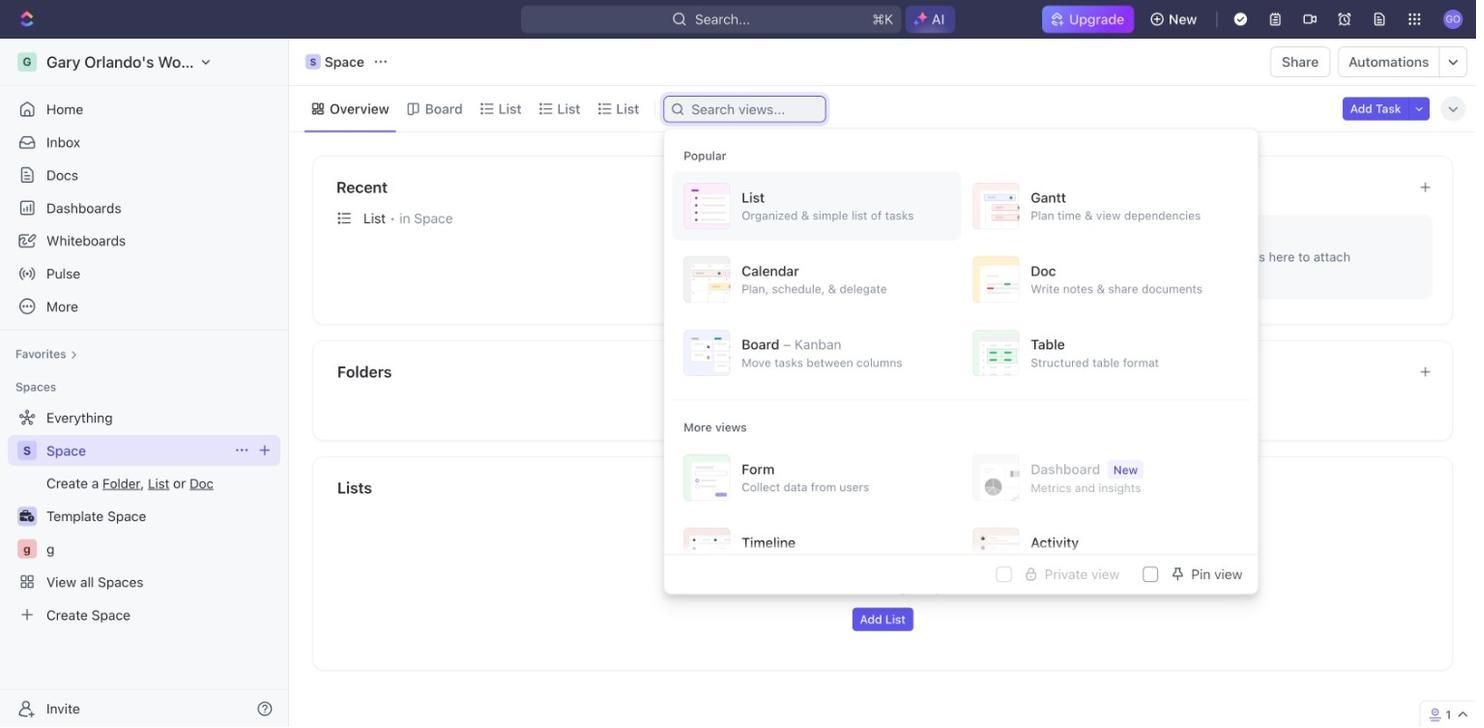 Task type: describe. For each thing, give the bounding box(es) containing it.
Search views... text field
[[692, 102, 818, 117]]

space, , element inside tree
[[17, 441, 37, 460]]

sidebar navigation
[[0, 39, 289, 727]]

calendar image
[[684, 256, 730, 303]]

activity image
[[973, 528, 1019, 574]]

timeline image
[[684, 528, 730, 574]]

board image
[[684, 330, 730, 376]]

form image
[[684, 454, 730, 501]]

list image
[[684, 183, 730, 229]]

gantt image
[[973, 183, 1019, 229]]



Task type: locate. For each thing, give the bounding box(es) containing it.
no lists icon. image
[[844, 504, 922, 581]]

space, , element
[[305, 54, 321, 70], [17, 441, 37, 460]]

1 vertical spatial space, , element
[[17, 441, 37, 460]]

0 vertical spatial space, , element
[[305, 54, 321, 70]]

doc image
[[973, 256, 1019, 303]]

table image
[[973, 330, 1019, 376]]

no most used docs image
[[844, 200, 922, 277]]

1 horizontal spatial space, , element
[[305, 54, 321, 70]]

tree
[[8, 402, 280, 630]]

tree inside sidebar navigation
[[8, 402, 280, 630]]

0 horizontal spatial space, , element
[[17, 441, 37, 460]]



Task type: vqa. For each thing, say whether or not it's contained in the screenshot.
first laptop code "Icon"
no



